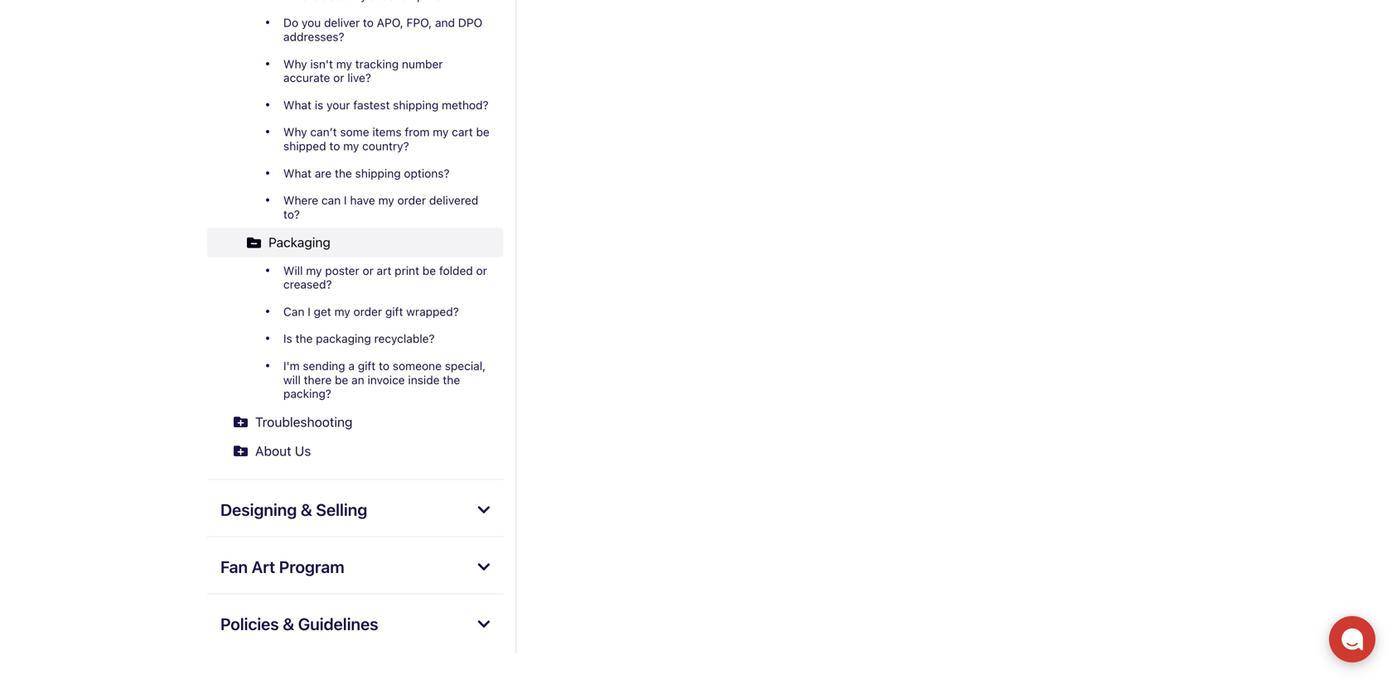 Task type: vqa. For each thing, say whether or not it's contained in the screenshot.
the Since everything on the Redbubble marketplace is printed just for you, you can submit at top
no



Task type: describe. For each thing, give the bounding box(es) containing it.
shipping inside 'link'
[[355, 166, 401, 180]]

packaging
[[316, 332, 371, 346]]

do you deliver to apo, fpo, and dpo addresses? link
[[234, 9, 504, 50]]

special,
[[445, 359, 486, 373]]

about
[[255, 444, 292, 459]]

designing & selling link
[[207, 494, 504, 527]]

poster
[[325, 264, 360, 278]]

why can't some items from my cart be shipped to my country? link
[[234, 119, 504, 160]]

your
[[327, 98, 350, 112]]

have
[[350, 194, 375, 207]]

open chat image
[[1342, 629, 1365, 652]]

addresses?
[[284, 30, 345, 44]]

art
[[377, 264, 392, 278]]

delivered
[[429, 194, 479, 207]]

creased?
[[284, 278, 332, 292]]

live?
[[348, 71, 371, 85]]

dpo
[[458, 16, 483, 30]]

what is your fastest shipping method?
[[284, 98, 489, 112]]

what are the shipping options?
[[284, 166, 450, 180]]

my right get
[[335, 305, 351, 319]]

policies & guidelines link
[[207, 608, 504, 641]]

0 vertical spatial gift
[[386, 305, 403, 319]]

i'm sending a gift to someone special, will there be an invoice inside the packing? link
[[234, 353, 504, 408]]

will my poster or art print be folded or creased?
[[284, 264, 487, 292]]

is
[[315, 98, 324, 112]]

why isn't my tracking number accurate or live?
[[284, 57, 443, 85]]

is the packaging recyclable? link
[[234, 326, 504, 353]]

fan art program
[[221, 557, 345, 577]]

0 horizontal spatial the
[[296, 332, 313, 346]]

sending
[[303, 359, 345, 373]]

the inside i'm sending a gift to someone special, will there be an invoice inside the packing?
[[443, 373, 460, 387]]

to?
[[284, 208, 300, 221]]

cart
[[452, 125, 473, 139]]

recyclable?
[[374, 332, 435, 346]]

will my poster or art print be folded or creased? link
[[234, 257, 504, 298]]

why for why can't some items from my cart be shipped to my country?
[[284, 125, 307, 139]]

do you deliver to apo, fpo, and dpo addresses?
[[284, 16, 483, 44]]

i inside where can i have my order delivered to?
[[344, 194, 347, 207]]

can
[[284, 305, 305, 319]]

packing?
[[284, 387, 332, 401]]

method?
[[442, 98, 489, 112]]

tracking
[[355, 57, 399, 71]]

2 horizontal spatial or
[[476, 264, 487, 278]]

order inside where can i have my order delivered to?
[[398, 194, 426, 207]]

selling
[[316, 500, 368, 520]]

designing & selling
[[221, 500, 368, 520]]

someone
[[393, 359, 442, 373]]

fastest
[[353, 98, 390, 112]]

accurate
[[284, 71, 330, 85]]

art
[[252, 557, 275, 577]]

folded
[[439, 264, 473, 278]]

us
[[295, 444, 311, 459]]

& for designing
[[301, 500, 312, 520]]

and
[[435, 16, 455, 30]]

why isn't my tracking number accurate or live? link
[[234, 50, 504, 92]]

shipped
[[284, 139, 326, 153]]

to inside do you deliver to apo, fpo, and dpo addresses?
[[363, 16, 374, 30]]

the inside 'link'
[[335, 166, 352, 180]]

from
[[405, 125, 430, 139]]

do
[[284, 16, 299, 30]]

packaging
[[269, 235, 331, 251]]

packaging link
[[207, 228, 504, 257]]

a
[[349, 359, 355, 373]]

where can i have my order delivered to?
[[284, 194, 479, 221]]

my inside will my poster or art print be folded or creased?
[[306, 264, 322, 278]]

what for what are the shipping options?
[[284, 166, 312, 180]]

where
[[284, 194, 319, 207]]

invoice
[[368, 373, 405, 387]]



Task type: locate. For each thing, give the bounding box(es) containing it.
wrapped?
[[407, 305, 459, 319]]

items
[[373, 125, 402, 139]]

be right print
[[423, 264, 436, 278]]

are
[[315, 166, 332, 180]]

where can i have my order delivered to? link
[[234, 187, 504, 228]]

troubleshooting link
[[207, 408, 504, 437]]

1 horizontal spatial &
[[301, 500, 312, 520]]

1 vertical spatial what
[[284, 166, 312, 180]]

2 vertical spatial to
[[379, 359, 390, 373]]

why up accurate
[[284, 57, 307, 71]]

& left selling
[[301, 500, 312, 520]]

what are the shipping options? link
[[234, 160, 504, 187]]

will
[[284, 264, 303, 278]]

what
[[284, 98, 312, 112], [284, 166, 312, 180]]

be inside will my poster or art print be folded or creased?
[[423, 264, 436, 278]]

about us link
[[207, 437, 504, 466]]

to inside i'm sending a gift to someone special, will there be an invoice inside the packing?
[[379, 359, 390, 373]]

can i get my order gift wrapped? link
[[234, 298, 504, 326]]

about us
[[255, 444, 311, 459]]

gift right a
[[358, 359, 376, 373]]

what left is
[[284, 98, 312, 112]]

1 vertical spatial be
[[423, 264, 436, 278]]

to left apo,
[[363, 16, 374, 30]]

1 horizontal spatial to
[[363, 16, 374, 30]]

i'm sending a gift to someone special, will there be an invoice inside the packing?
[[284, 359, 486, 401]]

country?
[[362, 139, 409, 153]]

0 vertical spatial order
[[398, 194, 426, 207]]

why up 'shipped' on the top
[[284, 125, 307, 139]]

i right can
[[344, 194, 347, 207]]

guidelines
[[298, 615, 379, 634]]

1 vertical spatial the
[[296, 332, 313, 346]]

i left get
[[308, 305, 311, 319]]

policies & guidelines
[[221, 615, 379, 634]]

0 horizontal spatial be
[[335, 373, 349, 387]]

apo,
[[377, 16, 404, 30]]

is the packaging recyclable?
[[284, 332, 435, 346]]

designing
[[221, 500, 297, 520]]

order down options?
[[398, 194, 426, 207]]

to up invoice
[[379, 359, 390, 373]]

deliver
[[324, 16, 360, 30]]

policies
[[221, 615, 279, 634]]

1 why from the top
[[284, 57, 307, 71]]

1 what from the top
[[284, 98, 312, 112]]

0 vertical spatial why
[[284, 57, 307, 71]]

to inside why can't some items from my cart be shipped to my country?
[[330, 139, 340, 153]]

get
[[314, 305, 332, 319]]

0 horizontal spatial to
[[330, 139, 340, 153]]

0 horizontal spatial i
[[308, 305, 311, 319]]

fan art program link
[[207, 551, 504, 584]]

1 vertical spatial &
[[283, 615, 294, 634]]

what is your fastest shipping method? link
[[234, 92, 504, 119]]

can i get my order gift wrapped?
[[284, 305, 459, 319]]

why inside why isn't my tracking number accurate or live?
[[284, 57, 307, 71]]

0 horizontal spatial &
[[283, 615, 294, 634]]

shipping down country?
[[355, 166, 401, 180]]

what inside 'link'
[[284, 166, 312, 180]]

& for policies
[[283, 615, 294, 634]]

is
[[284, 332, 293, 346]]

1 vertical spatial order
[[354, 305, 382, 319]]

&
[[301, 500, 312, 520], [283, 615, 294, 634]]

1 horizontal spatial be
[[423, 264, 436, 278]]

1 vertical spatial to
[[330, 139, 340, 153]]

1 horizontal spatial order
[[398, 194, 426, 207]]

why can't some items from my cart be shipped to my country?
[[284, 125, 490, 153]]

to
[[363, 16, 374, 30], [330, 139, 340, 153], [379, 359, 390, 373]]

my left the cart
[[433, 125, 449, 139]]

why inside why can't some items from my cart be shipped to my country?
[[284, 125, 307, 139]]

my right have
[[379, 194, 395, 207]]

order
[[398, 194, 426, 207], [354, 305, 382, 319]]

be
[[476, 125, 490, 139], [423, 264, 436, 278], [335, 373, 349, 387]]

2 horizontal spatial the
[[443, 373, 460, 387]]

0 vertical spatial shipping
[[393, 98, 439, 112]]

fpo,
[[407, 16, 432, 30]]

2 vertical spatial the
[[443, 373, 460, 387]]

program
[[279, 557, 345, 577]]

my down some
[[343, 139, 359, 153]]

gift inside i'm sending a gift to someone special, will there be an invoice inside the packing?
[[358, 359, 376, 373]]

or left "art"
[[363, 264, 374, 278]]

to down can't
[[330, 139, 340, 153]]

options?
[[404, 166, 450, 180]]

2 horizontal spatial be
[[476, 125, 490, 139]]

1 vertical spatial shipping
[[355, 166, 401, 180]]

why for why isn't my tracking number accurate or live?
[[284, 57, 307, 71]]

the right are
[[335, 166, 352, 180]]

0 horizontal spatial order
[[354, 305, 382, 319]]

number
[[402, 57, 443, 71]]

2 why from the top
[[284, 125, 307, 139]]

will
[[284, 373, 301, 387]]

my inside why isn't my tracking number accurate or live?
[[336, 57, 352, 71]]

0 vertical spatial be
[[476, 125, 490, 139]]

my inside where can i have my order delivered to?
[[379, 194, 395, 207]]

print
[[395, 264, 420, 278]]

2 horizontal spatial to
[[379, 359, 390, 373]]

1 vertical spatial gift
[[358, 359, 376, 373]]

my up live? in the top left of the page
[[336, 57, 352, 71]]

0 vertical spatial &
[[301, 500, 312, 520]]

0 horizontal spatial gift
[[358, 359, 376, 373]]

0 vertical spatial the
[[335, 166, 352, 180]]

my up creased?
[[306, 264, 322, 278]]

gift up recyclable? on the left of the page
[[386, 305, 403, 319]]

what for what is your fastest shipping method?
[[284, 98, 312, 112]]

be left an
[[335, 373, 349, 387]]

0 vertical spatial what
[[284, 98, 312, 112]]

troubleshooting
[[255, 415, 353, 430]]

the down special,
[[443, 373, 460, 387]]

be inside why can't some items from my cart be shipped to my country?
[[476, 125, 490, 139]]

an
[[352, 373, 365, 387]]

you
[[302, 16, 321, 30]]

why
[[284, 57, 307, 71], [284, 125, 307, 139]]

0 vertical spatial i
[[344, 194, 347, 207]]

2 what from the top
[[284, 166, 312, 180]]

1 vertical spatial why
[[284, 125, 307, 139]]

be right the cart
[[476, 125, 490, 139]]

gift
[[386, 305, 403, 319], [358, 359, 376, 373]]

i inside the can i get my order gift wrapped? link
[[308, 305, 311, 319]]

or inside why isn't my tracking number accurate or live?
[[333, 71, 345, 85]]

there
[[304, 373, 332, 387]]

or right folded
[[476, 264, 487, 278]]

0 horizontal spatial or
[[333, 71, 345, 85]]

or left live? in the top left of the page
[[333, 71, 345, 85]]

shipping
[[393, 98, 439, 112], [355, 166, 401, 180]]

be inside i'm sending a gift to someone special, will there be an invoice inside the packing?
[[335, 373, 349, 387]]

inside
[[408, 373, 440, 387]]

shipping up from
[[393, 98, 439, 112]]

i'm
[[284, 359, 300, 373]]

or
[[333, 71, 345, 85], [363, 264, 374, 278], [476, 264, 487, 278]]

fan
[[221, 557, 248, 577]]

can
[[322, 194, 341, 207]]

1 horizontal spatial the
[[335, 166, 352, 180]]

the right 'is'
[[296, 332, 313, 346]]

1 horizontal spatial or
[[363, 264, 374, 278]]

isn't
[[310, 57, 333, 71]]

1 horizontal spatial i
[[344, 194, 347, 207]]

& right the policies
[[283, 615, 294, 634]]

1 vertical spatial i
[[308, 305, 311, 319]]

2 vertical spatial be
[[335, 373, 349, 387]]

some
[[340, 125, 369, 139]]

can't
[[310, 125, 337, 139]]

0 vertical spatial to
[[363, 16, 374, 30]]

1 horizontal spatial gift
[[386, 305, 403, 319]]

what left are
[[284, 166, 312, 180]]

i
[[344, 194, 347, 207], [308, 305, 311, 319]]

order up 'is the packaging recyclable?' link
[[354, 305, 382, 319]]



